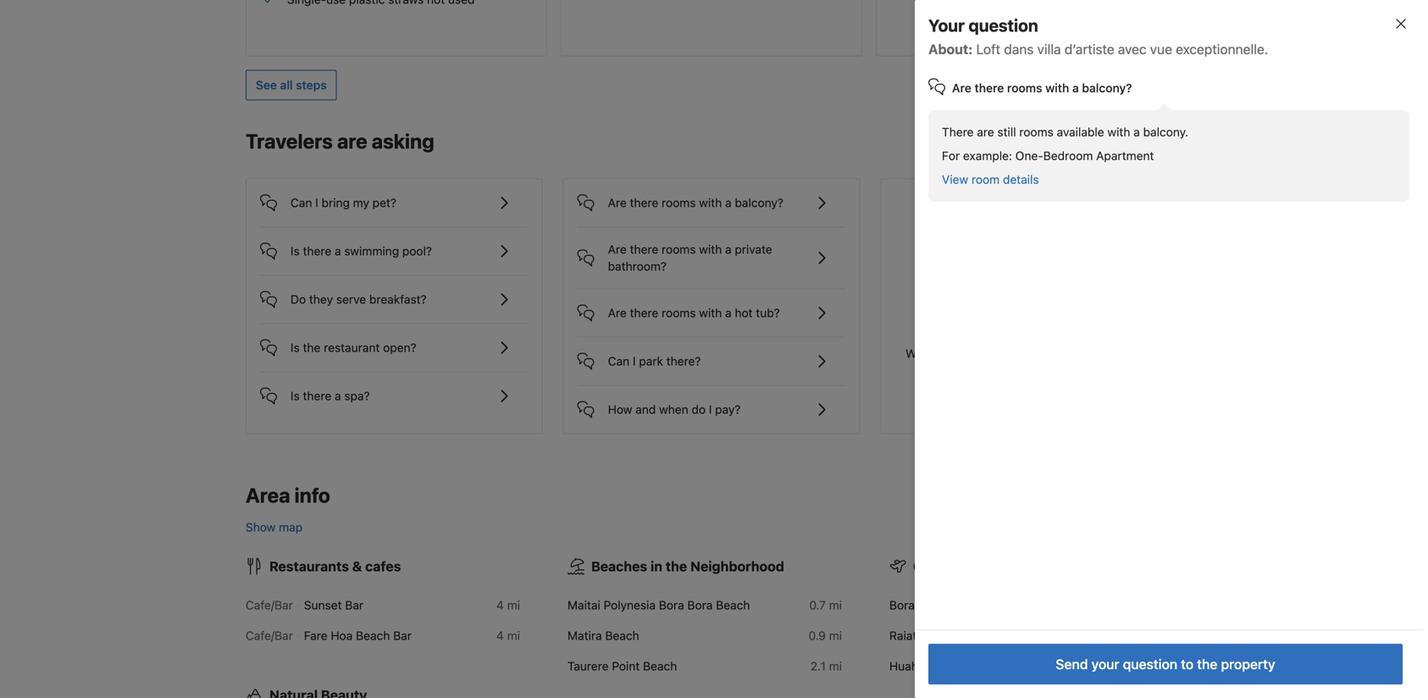 Task type: vqa. For each thing, say whether or not it's contained in the screenshot.
'there' inside the YOUR QUESTION dialog
yes



Task type: locate. For each thing, give the bounding box(es) containing it.
with left private
[[699, 242, 722, 256]]

beach right hoa
[[356, 629, 390, 643]]

cafe/bar left sunset
[[246, 598, 293, 612]]

fare hoa beach bar
[[304, 629, 412, 643]]

is the restaurant open?
[[291, 341, 416, 354]]

bora down beaches in the neighborhood
[[687, 598, 713, 612]]

0 vertical spatial the
[[303, 341, 321, 354]]

1 vertical spatial fare
[[948, 659, 971, 673]]

are inside are there rooms with a balcony? button
[[608, 196, 627, 210]]

answer
[[1012, 346, 1051, 360]]

can for can i park there?
[[608, 354, 630, 368]]

1 vertical spatial is
[[291, 341, 300, 354]]

bora down in
[[659, 598, 684, 612]]

with up are there rooms with a private bathroom? button
[[699, 196, 722, 210]]

the left property
[[1197, 656, 1218, 672]]

are there rooms with a balcony? down villa at the right
[[952, 81, 1132, 95]]

bring
[[322, 196, 350, 210]]

is down do
[[291, 341, 300, 354]]

with for are there rooms with a balcony? button
[[699, 196, 722, 210]]

fare left hoa
[[304, 629, 328, 643]]

1 bora from the left
[[659, 598, 684, 612]]

are there rooms with a private bathroom?
[[608, 242, 772, 273]]

a inside button
[[335, 244, 341, 258]]

are inside are there rooms with a hot tub? button
[[608, 306, 627, 320]]

we
[[906, 346, 923, 360]]

0 horizontal spatial balcony?
[[735, 196, 783, 210]]

1 vertical spatial see
[[1084, 136, 1105, 149]]

there are still rooms available with a balcony.
[[942, 125, 1188, 139]]

0 vertical spatial is
[[291, 244, 300, 258]]

are there rooms with a balcony? inside button
[[608, 196, 783, 210]]

to right 48 mi
[[1181, 656, 1194, 672]]

with inside are there rooms with a private bathroom?
[[699, 242, 722, 256]]

beaches in the neighborhood
[[591, 558, 784, 574]]

balcony? up private
[[735, 196, 783, 210]]

hot
[[735, 306, 753, 320]]

0 vertical spatial cafe/bar
[[246, 598, 293, 612]]

see inside see all steps button
[[256, 78, 277, 92]]

are left still
[[977, 125, 994, 139]]

can left bring
[[291, 196, 312, 210]]

closest airports
[[913, 558, 1020, 574]]

1 vertical spatial airport
[[933, 629, 971, 643]]

bar right hoa
[[393, 629, 412, 643]]

1 cafe/bar from the top
[[246, 598, 293, 612]]

mi right 22
[[1151, 629, 1164, 643]]

1 vertical spatial i
[[633, 354, 636, 368]]

1 horizontal spatial see
[[1084, 136, 1105, 149]]

1 vertical spatial balcony?
[[735, 196, 783, 210]]

1 vertical spatial 4 mi
[[496, 629, 520, 643]]

property
[[1221, 656, 1275, 672]]

i left park
[[633, 354, 636, 368]]

spa?
[[344, 389, 370, 403]]

bar up fare hoa beach bar
[[345, 598, 364, 612]]

2 4 mi from the top
[[496, 629, 520, 643]]

info
[[294, 483, 330, 507]]

1 vertical spatial are there rooms with a balcony?
[[608, 196, 783, 210]]

a left hot
[[725, 306, 732, 320]]

with
[[1046, 81, 1069, 95], [1108, 125, 1130, 139], [699, 196, 722, 210], [699, 242, 722, 256], [699, 306, 722, 320]]

exceptionnelle.
[[1176, 41, 1268, 57]]

rooms inside are there rooms with a private bathroom?
[[662, 242, 696, 256]]

balcony? inside your question 'dialog'
[[1082, 81, 1132, 95]]

see inside 'see availability' button
[[1084, 136, 1105, 149]]

mi left maitai
[[507, 598, 520, 612]]

a left private
[[725, 242, 732, 256]]

mi for raiatea airport
[[1151, 629, 1164, 643]]

4 for sunset bar
[[496, 598, 504, 612]]

0 vertical spatial to
[[1054, 346, 1065, 360]]

there for are there rooms with a private bathroom? button
[[630, 242, 658, 256]]

closest
[[913, 558, 963, 574]]

is up do
[[291, 244, 300, 258]]

4 mi for fare hoa beach bar
[[496, 629, 520, 643]]

about:
[[928, 41, 973, 57]]

bar
[[345, 598, 364, 612], [393, 629, 412, 643]]

your
[[1092, 656, 1120, 672]]

can i bring my pet? button
[[260, 179, 528, 213]]

are there rooms with a private bathroom? button
[[577, 227, 846, 275]]

1 vertical spatial 4
[[496, 629, 504, 643]]

the
[[303, 341, 321, 354], [666, 558, 687, 574], [1197, 656, 1218, 672]]

the left restaurant
[[303, 341, 321, 354]]

taurere
[[568, 659, 609, 673]]

sunset bar
[[304, 598, 364, 612]]

with up the apartment
[[1108, 125, 1130, 139]]

22
[[1134, 629, 1148, 643]]

mi right 0.9
[[829, 629, 842, 643]]

0 horizontal spatial the
[[303, 341, 321, 354]]

matira
[[568, 629, 602, 643]]

i left bring
[[315, 196, 318, 210]]

is inside button
[[291, 244, 300, 258]]

airport down 'closest airports'
[[947, 598, 984, 612]]

0 vertical spatial balcony?
[[1082, 81, 1132, 95]]

i right 'do'
[[709, 402, 712, 416]]

0 vertical spatial i
[[315, 196, 318, 210]]

1 horizontal spatial bar
[[393, 629, 412, 643]]

see for see availability
[[1084, 136, 1105, 149]]

room
[[972, 172, 1000, 186]]

rooms down dans
[[1007, 81, 1042, 95]]

1 horizontal spatial are
[[977, 125, 994, 139]]

are inside your question 'dialog'
[[977, 125, 994, 139]]

rooms up there?
[[662, 306, 696, 320]]

cafe/bar left hoa
[[246, 629, 293, 643]]

swimming
[[344, 244, 399, 258]]

is for is there a swimming pool?
[[291, 244, 300, 258]]

are for there
[[977, 125, 994, 139]]

question up "loft"
[[969, 15, 1038, 35]]

bora up the raiatea
[[889, 598, 915, 612]]

beach up the taurere point beach
[[605, 629, 639, 643]]

mi right 0.7
[[829, 598, 842, 612]]

1 4 from the top
[[496, 598, 504, 612]]

0 horizontal spatial i
[[315, 196, 318, 210]]

and
[[636, 402, 656, 416]]

4 left matira
[[496, 629, 504, 643]]

a down "d'artiste"
[[1072, 81, 1079, 95]]

1 vertical spatial to
[[1181, 656, 1194, 672]]

a up the apartment
[[1134, 125, 1140, 139]]

0 vertical spatial bar
[[345, 598, 364, 612]]

0 vertical spatial see
[[256, 78, 277, 92]]

1 horizontal spatial question
[[1123, 656, 1178, 672]]

0 vertical spatial are there rooms with a balcony?
[[952, 81, 1132, 95]]

restaurants & cafes
[[269, 558, 401, 574]]

to inside 'button'
[[1181, 656, 1194, 672]]

there
[[975, 81, 1004, 95], [630, 196, 658, 210], [630, 242, 658, 256], [303, 244, 331, 258], [630, 306, 658, 320], [303, 389, 331, 403]]

to left the most
[[1054, 346, 1065, 360]]

2 vertical spatial is
[[291, 389, 300, 403]]

is there a swimming pool?
[[291, 244, 432, 258]]

private
[[735, 242, 772, 256]]

see for see all steps
[[256, 78, 277, 92]]

3 bora from the left
[[889, 598, 915, 612]]

1 vertical spatial bar
[[393, 629, 412, 643]]

are for travelers
[[337, 129, 367, 153]]

how
[[608, 402, 632, 416]]

mi right 48
[[1151, 659, 1164, 673]]

1 horizontal spatial i
[[633, 354, 636, 368]]

rooms
[[1007, 81, 1042, 95], [1019, 125, 1054, 139], [662, 196, 696, 210], [662, 242, 696, 256], [662, 306, 696, 320]]

&
[[352, 558, 362, 574]]

0 vertical spatial can
[[291, 196, 312, 210]]

0 horizontal spatial are
[[337, 129, 367, 153]]

rooms up are there rooms with a private bathroom?
[[662, 196, 696, 210]]

a
[[1072, 81, 1079, 95], [1134, 125, 1140, 139], [725, 196, 732, 210], [725, 242, 732, 256], [335, 244, 341, 258], [725, 306, 732, 320], [335, 389, 341, 403]]

mi for matira beach
[[829, 629, 842, 643]]

villa
[[1037, 41, 1061, 57]]

0 horizontal spatial fare
[[304, 629, 328, 643]]

0 horizontal spatial see
[[256, 78, 277, 92]]

are for are there rooms with a private bathroom? button
[[608, 242, 627, 256]]

airport
[[947, 598, 984, 612], [933, 629, 971, 643], [974, 659, 1012, 673]]

1 is from the top
[[291, 244, 300, 258]]

there for are there rooms with a hot tub? button
[[630, 306, 658, 320]]

is for is the restaurant open?
[[291, 341, 300, 354]]

0 horizontal spatial question
[[969, 15, 1038, 35]]

tub?
[[756, 306, 780, 320]]

2 4 from the top
[[496, 629, 504, 643]]

a left swimming
[[335, 244, 341, 258]]

to
[[1054, 346, 1065, 360], [1181, 656, 1194, 672]]

4 left maitai
[[496, 598, 504, 612]]

mi for taurere point beach
[[829, 659, 842, 673]]

4 bora from the left
[[918, 598, 943, 612]]

is left spa?
[[291, 389, 300, 403]]

i
[[315, 196, 318, 210], [633, 354, 636, 368], [709, 402, 712, 416]]

see
[[256, 78, 277, 92], [1084, 136, 1105, 149]]

cafe/bar
[[246, 598, 293, 612], [246, 629, 293, 643]]

airport up huahine – fare airport
[[933, 629, 971, 643]]

are inside are there rooms with a private bathroom?
[[608, 242, 627, 256]]

2 is from the top
[[291, 341, 300, 354]]

4 for fare hoa beach bar
[[496, 629, 504, 643]]

rooms for are there rooms with a balcony? button
[[662, 196, 696, 210]]

there inside button
[[303, 244, 331, 258]]

question down 22 mi
[[1123, 656, 1178, 672]]

pay?
[[715, 402, 741, 416]]

available
[[1057, 125, 1104, 139]]

bora
[[659, 598, 684, 612], [687, 598, 713, 612], [889, 598, 915, 612], [918, 598, 943, 612]]

with inside are there rooms with a balcony? button
[[699, 196, 722, 210]]

2 vertical spatial i
[[709, 402, 712, 416]]

1 horizontal spatial the
[[666, 558, 687, 574]]

question
[[969, 15, 1038, 35], [1123, 656, 1178, 672]]

there inside your question 'dialog'
[[975, 81, 1004, 95]]

mi
[[507, 598, 520, 612], [829, 598, 842, 612], [507, 629, 520, 643], [829, 629, 842, 643], [1151, 629, 1164, 643], [829, 659, 842, 673], [1151, 659, 1164, 673]]

1 horizontal spatial can
[[608, 354, 630, 368]]

mi right 2.1
[[829, 659, 842, 673]]

in
[[651, 558, 662, 574]]

0 horizontal spatial are there rooms with a balcony?
[[608, 196, 783, 210]]

4 mi left matira
[[496, 629, 520, 643]]

0.9
[[809, 629, 826, 643]]

there inside are there rooms with a private bathroom?
[[630, 242, 658, 256]]

with left hot
[[699, 306, 722, 320]]

balcony? down "d'artiste"
[[1082, 81, 1132, 95]]

1 horizontal spatial are there rooms with a balcony?
[[952, 81, 1132, 95]]

are
[[952, 81, 972, 95], [608, 196, 627, 210], [608, 242, 627, 256], [608, 306, 627, 320]]

restaurants
[[269, 558, 349, 574]]

2 horizontal spatial the
[[1197, 656, 1218, 672]]

4 mi
[[496, 598, 520, 612], [496, 629, 520, 643]]

0 vertical spatial 4 mi
[[496, 598, 520, 612]]

are inside your question 'dialog'
[[952, 81, 972, 95]]

still
[[997, 125, 1016, 139]]

are there rooms with a balcony? up are there rooms with a private bathroom? button
[[608, 196, 783, 210]]

0 vertical spatial fare
[[304, 629, 328, 643]]

are left the asking
[[337, 129, 367, 153]]

can left park
[[608, 354, 630, 368]]

rooms up bathroom?
[[662, 242, 696, 256]]

0 vertical spatial 4
[[496, 598, 504, 612]]

0 horizontal spatial can
[[291, 196, 312, 210]]

are there rooms with a balcony? button
[[577, 179, 846, 213]]

bora up the raiatea airport
[[918, 598, 943, 612]]

1 horizontal spatial balcony?
[[1082, 81, 1132, 95]]

with inside are there rooms with a hot tub? button
[[699, 306, 722, 320]]

0 horizontal spatial bar
[[345, 598, 364, 612]]

beach down neighborhood
[[716, 598, 750, 612]]

0 vertical spatial airport
[[947, 598, 984, 612]]

fare right –
[[948, 659, 971, 673]]

send your question to the property button
[[928, 644, 1403, 684]]

the right in
[[666, 558, 687, 574]]

for
[[942, 149, 960, 163]]

1 4 mi from the top
[[496, 598, 520, 612]]

there for is there a spa? button
[[303, 389, 331, 403]]

4 mi left maitai
[[496, 598, 520, 612]]

vue
[[1150, 41, 1172, 57]]

rooms for are there rooms with a private bathroom? button
[[662, 242, 696, 256]]

1 vertical spatial question
[[1123, 656, 1178, 672]]

bora bora airport
[[889, 598, 984, 612]]

can
[[291, 196, 312, 210], [608, 354, 630, 368]]

do
[[692, 402, 706, 416]]

balcony?
[[1082, 81, 1132, 95], [735, 196, 783, 210]]

0 vertical spatial question
[[969, 15, 1038, 35]]

1 horizontal spatial fare
[[948, 659, 971, 673]]

is
[[291, 244, 300, 258], [291, 341, 300, 354], [291, 389, 300, 403]]

1 vertical spatial can
[[608, 354, 630, 368]]

2 cafe/bar from the top
[[246, 629, 293, 643]]

3 is from the top
[[291, 389, 300, 403]]

airport right –
[[974, 659, 1012, 673]]

i for park
[[633, 354, 636, 368]]

1 vertical spatial cafe/bar
[[246, 629, 293, 643]]

1 horizontal spatial to
[[1181, 656, 1194, 672]]

2 horizontal spatial i
[[709, 402, 712, 416]]

2 vertical spatial the
[[1197, 656, 1218, 672]]



Task type: describe. For each thing, give the bounding box(es) containing it.
can for can i bring my pet?
[[291, 196, 312, 210]]

22 mi
[[1134, 629, 1164, 643]]

raiatea airport
[[889, 629, 971, 643]]

your question dialog
[[888, 0, 1423, 698]]

loft
[[976, 41, 1001, 57]]

is for is there a spa?
[[291, 389, 300, 403]]

airports
[[966, 558, 1020, 574]]

neighborhood
[[690, 558, 784, 574]]

48
[[1133, 659, 1148, 673]]

pool?
[[402, 244, 432, 258]]

view room details
[[942, 172, 1039, 186]]

question inside 'button'
[[1123, 656, 1178, 672]]

there
[[942, 125, 974, 139]]

breakfast?
[[369, 292, 427, 306]]

can i bring my pet?
[[291, 196, 396, 210]]

area info
[[246, 483, 330, 507]]

see availability
[[1084, 136, 1167, 149]]

mi for maitai polynesia bora bora beach
[[829, 598, 842, 612]]

rooms for are there rooms with a hot tub? button
[[662, 306, 696, 320]]

apartment
[[1096, 149, 1154, 163]]

mi for huahine – fare airport
[[1151, 659, 1164, 673]]

2 bora from the left
[[687, 598, 713, 612]]

mi left matira
[[507, 629, 520, 643]]

serve
[[336, 292, 366, 306]]

availability
[[1108, 136, 1167, 149]]

is there a swimming pool? button
[[260, 227, 528, 261]]

example:
[[963, 149, 1012, 163]]

see all steps button
[[246, 70, 337, 100]]

a inside are there rooms with a private bathroom?
[[725, 242, 732, 256]]

with for are there rooms with a hot tub? button
[[699, 306, 722, 320]]

0.7 mi
[[809, 598, 842, 612]]

the inside 'button'
[[1197, 656, 1218, 672]]

they
[[309, 292, 333, 306]]

can i park there? button
[[577, 338, 846, 371]]

beach right point
[[643, 659, 677, 673]]

asking
[[372, 129, 434, 153]]

area
[[246, 483, 290, 507]]

there for the is there a swimming pool? button
[[303, 244, 331, 258]]

1 vertical spatial the
[[666, 558, 687, 574]]

0.7
[[809, 598, 826, 612]]

i for bring
[[315, 196, 318, 210]]

are for are there rooms with a balcony? button
[[608, 196, 627, 210]]

all
[[280, 78, 293, 92]]

when
[[659, 402, 688, 416]]

open?
[[383, 341, 416, 354]]

huahine
[[889, 659, 934, 673]]

polynesia
[[604, 598, 656, 612]]

for example: one-bedroom apartment
[[942, 149, 1154, 163]]

your
[[928, 15, 965, 35]]

most
[[1068, 346, 1096, 360]]

4 mi for sunset bar
[[496, 598, 520, 612]]

view room details button
[[942, 171, 1039, 188]]

matira beach
[[568, 629, 639, 643]]

do
[[291, 292, 306, 306]]

bedroom
[[1043, 149, 1093, 163]]

can i park there?
[[608, 354, 701, 368]]

taurere point beach
[[568, 659, 677, 673]]

park
[[639, 354, 663, 368]]

are there rooms with a balcony? inside your question 'dialog'
[[952, 81, 1132, 95]]

steps
[[296, 78, 327, 92]]

view
[[942, 172, 968, 186]]

cafes
[[365, 558, 401, 574]]

are there rooms with a hot tub?
[[608, 306, 780, 320]]

an
[[955, 346, 968, 360]]

cafe/bar for fare hoa beach bar
[[246, 629, 293, 643]]

there for are there rooms with a balcony? button
[[630, 196, 658, 210]]

do they serve breakfast? button
[[260, 276, 528, 310]]

huahine – fare airport
[[889, 659, 1012, 673]]

bathroom?
[[608, 259, 667, 273]]

a left spa?
[[335, 389, 341, 403]]

–
[[938, 659, 944, 673]]

0 horizontal spatial to
[[1054, 346, 1065, 360]]

raiatea
[[889, 629, 930, 643]]

the inside button
[[303, 341, 321, 354]]

travelers are asking
[[246, 129, 434, 153]]

balcony.
[[1143, 125, 1188, 139]]

a up are there rooms with a private bathroom? button
[[725, 196, 732, 210]]

is there a spa?
[[291, 389, 370, 403]]

maitai polynesia bora bora beach
[[568, 598, 750, 612]]

dans
[[1004, 41, 1034, 57]]

0.9 mi
[[809, 629, 842, 643]]

2 vertical spatial airport
[[974, 659, 1012, 673]]

rooms up one-
[[1019, 125, 1054, 139]]

maitai
[[568, 598, 600, 612]]

with down villa at the right
[[1046, 81, 1069, 95]]

see availability button
[[1074, 127, 1178, 158]]

balcony? inside button
[[735, 196, 783, 210]]

hoa
[[331, 629, 353, 643]]

see all steps
[[256, 78, 327, 92]]

48 mi
[[1133, 659, 1164, 673]]

are for are there rooms with a hot tub? button
[[608, 306, 627, 320]]

send your question to the property
[[1056, 656, 1275, 672]]

instant
[[972, 346, 1009, 360]]

is there a spa? button
[[260, 372, 528, 406]]

restaurant
[[324, 341, 380, 354]]

send
[[1056, 656, 1088, 672]]

with for are there rooms with a private bathroom? button
[[699, 242, 722, 256]]

questions
[[1099, 346, 1152, 360]]

2.1 mi
[[811, 659, 842, 673]]

cafe/bar for sunset bar
[[246, 598, 293, 612]]

sunset
[[304, 598, 342, 612]]

we have an instant answer to most questions
[[906, 346, 1152, 360]]

is the restaurant open? button
[[260, 324, 528, 358]]

my
[[353, 196, 369, 210]]

question inside 'your question about: loft dans villa d'artiste avec vue exceptionnelle.'
[[969, 15, 1038, 35]]

there?
[[666, 354, 701, 368]]

details
[[1003, 172, 1039, 186]]

your question about: loft dans villa d'artiste avec vue exceptionnelle.
[[928, 15, 1268, 57]]

d'artiste
[[1065, 41, 1115, 57]]



